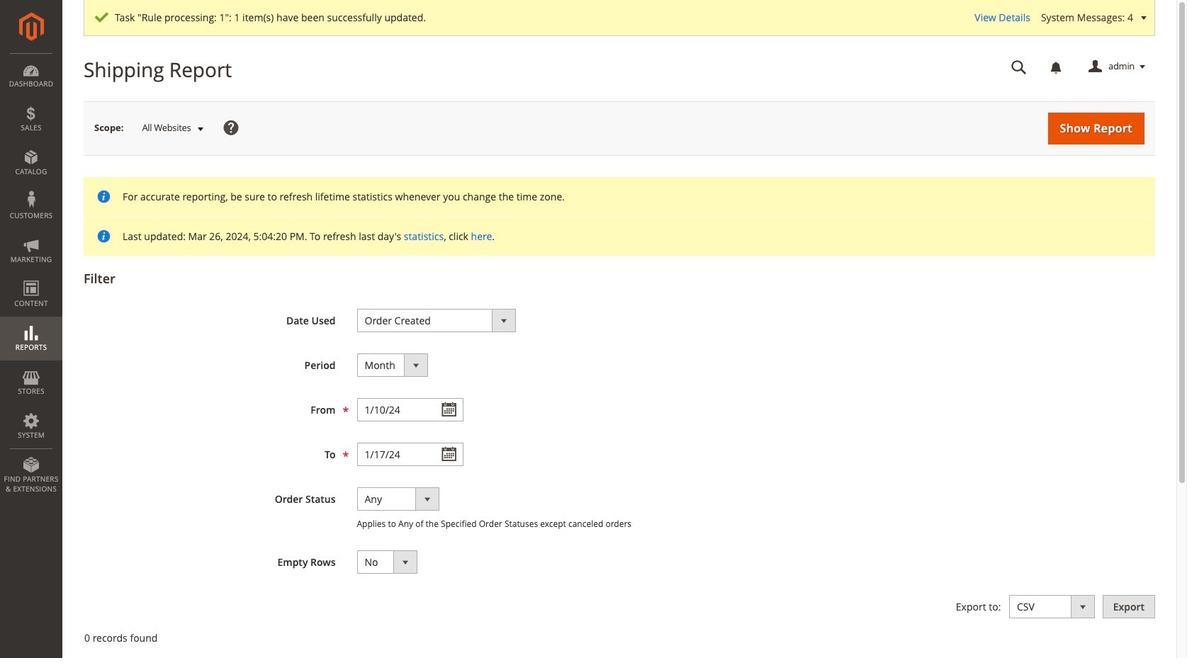 Task type: describe. For each thing, give the bounding box(es) containing it.
magento admin panel image
[[19, 12, 44, 41]]



Task type: locate. For each thing, give the bounding box(es) containing it.
menu bar
[[0, 53, 62, 501]]

None text field
[[357, 398, 463, 422], [357, 443, 463, 467], [357, 398, 463, 422], [357, 443, 463, 467]]

None text field
[[1002, 55, 1037, 79]]



